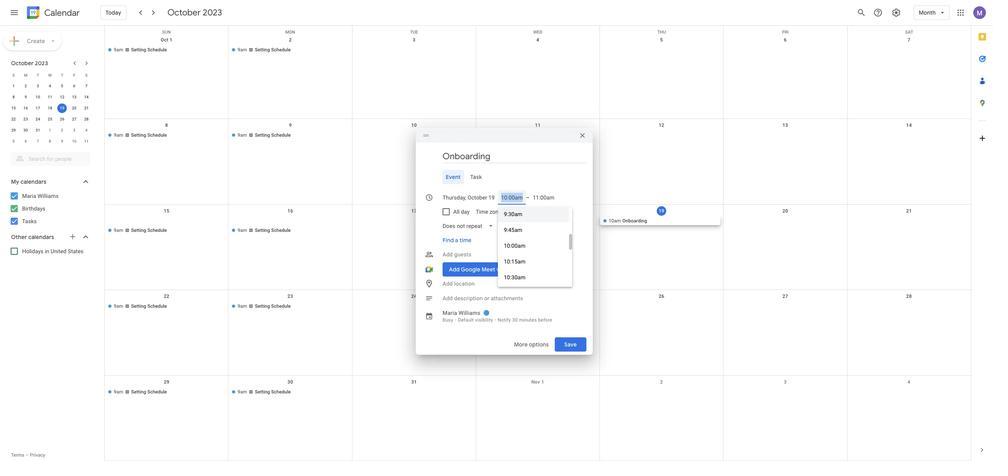 Task type: describe. For each thing, give the bounding box(es) containing it.
0 vertical spatial –
[[526, 195, 530, 201]]

m
[[24, 73, 27, 77]]

or
[[485, 295, 490, 302]]

1 vertical spatial 19
[[659, 208, 665, 214]]

november 2 element
[[57, 126, 67, 135]]

2 t from the left
[[61, 73, 63, 77]]

31 element
[[33, 126, 43, 135]]

7 inside 'element'
[[37, 139, 39, 144]]

1 horizontal spatial october 2023
[[168, 7, 222, 18]]

1 right nov
[[542, 379, 545, 385]]

november 9 element
[[57, 137, 67, 146]]

Search for people text field
[[16, 152, 85, 166]]

0 vertical spatial october
[[168, 7, 201, 18]]

default
[[458, 318, 474, 323]]

25
[[48, 117, 52, 121]]

default visibility
[[458, 318, 493, 323]]

other calendars button
[[2, 231, 98, 244]]

7 for 1
[[85, 84, 88, 88]]

1 s from the left
[[12, 73, 15, 77]]

task button
[[467, 170, 485, 184]]

1 vertical spatial maria
[[443, 310, 457, 316]]

18 element
[[45, 104, 55, 113]]

holidays in united states
[[22, 248, 84, 255]]

wed
[[534, 30, 543, 35]]

1 down "25" element
[[49, 128, 51, 132]]

20 element
[[70, 104, 79, 113]]

9 for sun
[[289, 123, 292, 128]]

before
[[538, 318, 553, 323]]

w
[[48, 73, 52, 77]]

9:45am
[[504, 227, 523, 233]]

11 for sun
[[535, 123, 541, 128]]

28 inside grid
[[907, 294, 912, 299]]

nov 1
[[532, 379, 545, 385]]

27 inside october 2023 grid
[[72, 117, 77, 121]]

notify 30 minutes before
[[498, 318, 553, 323]]

create
[[27, 38, 45, 45]]

22 element
[[9, 115, 18, 124]]

27 element
[[70, 115, 79, 124]]

williams inside my calendars list
[[38, 193, 59, 199]]

terms link
[[11, 453, 24, 458]]

31 for nov 1
[[412, 379, 417, 385]]

15 inside row group
[[11, 106, 16, 110]]

0 horizontal spatial october
[[11, 60, 34, 67]]

row group containing 1
[[8, 81, 93, 147]]

Start time text field
[[501, 193, 523, 202]]

november 10 element
[[70, 137, 79, 146]]

today button
[[100, 3, 126, 22]]

0 horizontal spatial october 2023
[[11, 60, 48, 67]]

create button
[[3, 32, 62, 51]]

10:30am
[[504, 274, 526, 281]]

event button
[[443, 170, 464, 184]]

my
[[11, 178, 19, 185]]

1 t from the left
[[37, 73, 39, 77]]

27 inside grid
[[783, 294, 789, 299]]

12 element
[[57, 93, 67, 102]]

time
[[476, 209, 489, 215]]

maria williams inside my calendars list
[[22, 193, 59, 199]]

21 inside 21 element
[[84, 106, 89, 110]]

23 inside 23 element
[[23, 117, 28, 121]]

11 element
[[45, 93, 55, 102]]

visibility
[[475, 318, 493, 323]]

11 inside row
[[84, 139, 89, 144]]

28 element
[[82, 115, 91, 124]]

oct 1
[[161, 37, 173, 43]]

10:45am
[[504, 290, 526, 297]]

main drawer image
[[9, 8, 19, 17]]

5 for 1
[[61, 84, 63, 88]]

2 s from the left
[[85, 73, 88, 77]]

1 vertical spatial 20
[[783, 208, 789, 214]]

30 for nov 1
[[288, 379, 293, 385]]

nov
[[532, 379, 540, 385]]

15 inside grid
[[164, 208, 170, 214]]

1 vertical spatial 21
[[907, 208, 912, 214]]

14 for sun
[[907, 123, 912, 128]]

10 for sun
[[412, 123, 417, 128]]

attachments
[[491, 295, 523, 302]]

1 horizontal spatial 18
[[535, 208, 541, 214]]

8 for october 2023
[[12, 95, 15, 99]]

notify
[[498, 318, 511, 323]]

10am
[[609, 218, 621, 224]]

7 for oct 1
[[908, 37, 911, 43]]

0 horizontal spatial –
[[26, 453, 29, 458]]

5 for oct 1
[[661, 37, 663, 43]]

1 up 15 element
[[12, 84, 15, 88]]

0 horizontal spatial 5
[[12, 139, 15, 144]]

a
[[455, 237, 459, 244]]

10:45am option
[[498, 285, 569, 301]]

all
[[454, 209, 460, 215]]

17 element
[[33, 104, 43, 113]]

terms – privacy
[[11, 453, 45, 458]]

sun
[[162, 30, 171, 35]]

month
[[919, 9, 936, 16]]

busy
[[443, 318, 454, 323]]

add guests button
[[440, 248, 587, 262]]

location
[[454, 281, 475, 287]]

9 for october 2023
[[25, 95, 27, 99]]

onboarding
[[623, 218, 647, 224]]

add for add guests
[[443, 251, 453, 258]]

add description or attachments
[[443, 295, 523, 302]]

task
[[470, 174, 482, 181]]

event
[[446, 174, 461, 181]]

11 for october 2023
[[48, 95, 52, 99]]

18 inside 'element'
[[48, 106, 52, 110]]

maria inside my calendars list
[[22, 193, 36, 199]]

calendar
[[44, 7, 80, 18]]

10:15am
[[504, 259, 526, 265]]

day
[[461, 209, 470, 215]]

26 inside row group
[[60, 117, 64, 121]]

1 horizontal spatial tab list
[[972, 26, 994, 439]]

november 5 element
[[9, 137, 18, 146]]

row containing s
[[8, 70, 93, 81]]

10 inside row
[[72, 139, 77, 144]]

1 vertical spatial 2023
[[35, 60, 48, 67]]

19, today element
[[57, 104, 67, 113]]

calendars for my calendars
[[21, 178, 46, 185]]

united
[[51, 248, 66, 255]]

november 11 element
[[82, 137, 91, 146]]

10:00am option
[[498, 238, 569, 254]]

6 for oct 1
[[784, 37, 787, 43]]

Add title and time text field
[[443, 151, 587, 163]]

row containing sun
[[105, 26, 972, 35]]



Task type: vqa. For each thing, say whether or not it's contained in the screenshot.


Task type: locate. For each thing, give the bounding box(es) containing it.
1 vertical spatial october 2023
[[11, 60, 48, 67]]

24 element
[[33, 115, 43, 124]]

6 for 1
[[73, 84, 75, 88]]

1 vertical spatial add
[[443, 281, 453, 287]]

0 vertical spatial 20
[[72, 106, 77, 110]]

0 horizontal spatial 17
[[36, 106, 40, 110]]

1 horizontal spatial 19
[[659, 208, 665, 214]]

24
[[36, 117, 40, 121], [412, 294, 417, 299]]

1 vertical spatial calendars
[[28, 234, 54, 241]]

14 for october 2023
[[84, 95, 89, 99]]

maria williams up the default
[[443, 310, 481, 316]]

calendars for other calendars
[[28, 234, 54, 241]]

13 inside october 2023 grid
[[72, 95, 77, 99]]

0 horizontal spatial 21
[[84, 106, 89, 110]]

october up the sun at the left of page
[[168, 7, 201, 18]]

29 for 1
[[11, 128, 16, 132]]

october 2023 grid
[[8, 70, 93, 147]]

15 element
[[9, 104, 18, 113]]

1 horizontal spatial 14
[[907, 123, 912, 128]]

7 up 14 "element"
[[85, 84, 88, 88]]

15
[[11, 106, 16, 110], [164, 208, 170, 214]]

setting
[[131, 47, 146, 53], [255, 47, 270, 53], [131, 133, 146, 138], [255, 133, 270, 138], [131, 228, 146, 233], [255, 228, 270, 233], [131, 304, 146, 309], [255, 304, 270, 309], [131, 389, 146, 395], [255, 389, 270, 395]]

30 for 1
[[23, 128, 28, 132]]

11 up add title and time "text field"
[[535, 123, 541, 128]]

thu
[[658, 30, 666, 35]]

0 horizontal spatial 30
[[23, 128, 28, 132]]

birthdays
[[22, 206, 45, 212]]

28
[[84, 117, 89, 121], [907, 294, 912, 299]]

20 inside grid
[[72, 106, 77, 110]]

1 vertical spatial maria williams
[[443, 310, 481, 316]]

7
[[908, 37, 911, 43], [85, 84, 88, 88], [37, 139, 39, 144]]

1 horizontal spatial 15
[[164, 208, 170, 214]]

0 horizontal spatial 9
[[25, 95, 27, 99]]

10
[[36, 95, 40, 99], [412, 123, 417, 128], [72, 139, 77, 144]]

1 vertical spatial –
[[26, 453, 29, 458]]

maria up birthdays
[[22, 193, 36, 199]]

1 vertical spatial 7
[[85, 84, 88, 88]]

31 for 1
[[36, 128, 40, 132]]

1 vertical spatial 6
[[73, 84, 75, 88]]

18 down 11 element
[[48, 106, 52, 110]]

maria williams
[[22, 193, 59, 199], [443, 310, 481, 316]]

21 element
[[82, 104, 91, 113]]

13 for october 2023
[[72, 95, 77, 99]]

25 element
[[45, 115, 55, 124]]

november 4 element
[[82, 126, 91, 135]]

month button
[[914, 3, 950, 22]]

6 down fri
[[784, 37, 787, 43]]

0 vertical spatial 8
[[12, 95, 15, 99]]

14 inside "element"
[[84, 95, 89, 99]]

start time list box
[[498, 206, 573, 301]]

calendars up in
[[28, 234, 54, 241]]

2 vertical spatial add
[[443, 295, 453, 302]]

2 vertical spatial 5
[[12, 139, 15, 144]]

all day
[[454, 209, 470, 215]]

oct
[[161, 37, 168, 43]]

f
[[73, 73, 75, 77]]

1 vertical spatial 24
[[412, 294, 417, 299]]

12 for sun
[[659, 123, 665, 128]]

november 1 element
[[45, 126, 55, 135]]

add other calendars image
[[69, 233, 77, 241]]

calendar element
[[25, 5, 80, 22]]

0 vertical spatial 27
[[72, 117, 77, 121]]

t
[[37, 73, 39, 77], [61, 73, 63, 77]]

row containing oct 1
[[105, 34, 972, 119]]

16
[[23, 106, 28, 110], [288, 208, 293, 214]]

0 vertical spatial 29
[[11, 128, 16, 132]]

holidays
[[22, 248, 44, 255]]

None field
[[440, 219, 500, 233]]

zone
[[490, 209, 502, 215]]

s
[[12, 73, 15, 77], [85, 73, 88, 77]]

find a time button
[[440, 233, 475, 248]]

26
[[60, 117, 64, 121], [659, 294, 665, 299]]

october
[[168, 7, 201, 18], [11, 60, 34, 67]]

0 horizontal spatial 10
[[36, 95, 40, 99]]

0 vertical spatial october 2023
[[168, 7, 222, 18]]

2 vertical spatial 7
[[37, 139, 39, 144]]

23
[[23, 117, 28, 121], [288, 294, 293, 299]]

– right terms
[[26, 453, 29, 458]]

1 vertical spatial 8
[[165, 123, 168, 128]]

0 horizontal spatial williams
[[38, 193, 59, 199]]

8 inside row
[[49, 139, 51, 144]]

14
[[84, 95, 89, 99], [907, 123, 912, 128]]

1 horizontal spatial 9
[[61, 139, 63, 144]]

1 vertical spatial 5
[[61, 84, 63, 88]]

17 inside grid
[[412, 208, 417, 214]]

10:00am
[[504, 243, 526, 249]]

10 for october 2023
[[36, 95, 40, 99]]

0 horizontal spatial 27
[[72, 117, 77, 121]]

23 element
[[21, 115, 30, 124]]

31 inside october 2023 grid
[[36, 128, 40, 132]]

0 horizontal spatial 19
[[60, 106, 64, 110]]

30
[[23, 128, 28, 132], [513, 318, 518, 323], [288, 379, 293, 385]]

time
[[460, 237, 472, 244]]

9
[[25, 95, 27, 99], [289, 123, 292, 128], [61, 139, 63, 144]]

1 horizontal spatial maria williams
[[443, 310, 481, 316]]

1 horizontal spatial october
[[168, 7, 201, 18]]

calendars right my
[[21, 178, 46, 185]]

1 right oct
[[170, 37, 173, 43]]

8 for sun
[[165, 123, 168, 128]]

add inside dropdown button
[[443, 251, 453, 258]]

2 vertical spatial 9
[[61, 139, 63, 144]]

november 7 element
[[33, 137, 43, 146]]

1 horizontal spatial 20
[[783, 208, 789, 214]]

in
[[45, 248, 49, 255]]

3 add from the top
[[443, 295, 453, 302]]

1 vertical spatial 30
[[513, 318, 518, 323]]

11 inside grid
[[535, 123, 541, 128]]

tab list containing event
[[422, 170, 587, 184]]

row group
[[8, 81, 93, 147]]

19 cell
[[56, 103, 68, 114]]

row
[[105, 26, 972, 35], [105, 34, 972, 119], [8, 70, 93, 81], [8, 81, 93, 92], [8, 92, 93, 103], [8, 103, 93, 114], [8, 114, 93, 125], [105, 119, 972, 205], [8, 125, 93, 136], [8, 136, 93, 147], [105, 205, 972, 290], [105, 290, 972, 376], [105, 376, 972, 461]]

11 up the 18 'element'
[[48, 95, 52, 99]]

add for add description or attachments
[[443, 295, 453, 302]]

privacy link
[[30, 453, 45, 458]]

1 vertical spatial 29
[[164, 379, 170, 385]]

0 horizontal spatial s
[[12, 73, 15, 77]]

calendars inside dropdown button
[[28, 234, 54, 241]]

row containing 1
[[8, 81, 93, 92]]

18
[[48, 106, 52, 110], [535, 208, 541, 214]]

minutes
[[519, 318, 537, 323]]

williams down my calendars "dropdown button"
[[38, 193, 59, 199]]

add guests
[[443, 251, 472, 258]]

8
[[12, 95, 15, 99], [165, 123, 168, 128], [49, 139, 51, 144]]

9:30am option
[[498, 206, 569, 222]]

10 inside grid
[[412, 123, 417, 128]]

november 8 element
[[45, 137, 55, 146]]

7 down the sat
[[908, 37, 911, 43]]

t left f
[[61, 73, 63, 77]]

29 element
[[9, 126, 18, 135]]

12 for october 2023
[[60, 95, 64, 99]]

30 inside october 2023 grid
[[23, 128, 28, 132]]

october up m
[[11, 60, 34, 67]]

16 element
[[21, 104, 30, 113]]

tasks
[[22, 218, 37, 225]]

0 vertical spatial 18
[[48, 106, 52, 110]]

other
[[11, 234, 27, 241]]

7 down 31 element
[[37, 139, 39, 144]]

1 horizontal spatial 16
[[288, 208, 293, 214]]

End time text field
[[533, 193, 555, 202]]

november 6 element
[[21, 137, 30, 146]]

0 horizontal spatial maria
[[22, 193, 36, 199]]

calendars inside "dropdown button"
[[21, 178, 46, 185]]

cell
[[352, 45, 476, 55], [476, 45, 600, 55], [600, 45, 724, 55], [848, 45, 972, 55], [352, 131, 476, 141], [476, 131, 600, 141], [600, 131, 724, 141], [848, 131, 972, 141], [352, 217, 476, 236], [476, 217, 600, 236], [724, 217, 848, 236], [848, 217, 972, 236], [352, 302, 476, 312], [476, 302, 600, 312], [600, 302, 724, 312], [848, 302, 972, 312], [476, 388, 600, 397], [848, 388, 972, 397]]

1 vertical spatial 18
[[535, 208, 541, 214]]

0 horizontal spatial tab list
[[422, 170, 587, 184]]

2 horizontal spatial 5
[[661, 37, 663, 43]]

0 vertical spatial 13
[[72, 95, 77, 99]]

2 add from the top
[[443, 281, 453, 287]]

11
[[48, 95, 52, 99], [535, 123, 541, 128], [84, 139, 89, 144]]

None search field
[[0, 149, 98, 166]]

1 horizontal spatial williams
[[459, 310, 481, 316]]

0 vertical spatial calendars
[[21, 178, 46, 185]]

1 horizontal spatial 26
[[659, 294, 665, 299]]

states
[[68, 248, 84, 255]]

17
[[36, 106, 40, 110], [412, 208, 417, 214]]

0 vertical spatial maria williams
[[22, 193, 59, 199]]

maria
[[22, 193, 36, 199], [443, 310, 457, 316]]

1 vertical spatial 12
[[659, 123, 665, 128]]

my calendars list
[[2, 190, 98, 228]]

1 horizontal spatial t
[[61, 73, 63, 77]]

my calendars button
[[2, 176, 98, 188]]

october 2023 up m
[[11, 60, 48, 67]]

fri
[[783, 30, 789, 35]]

– left 'end time' text box
[[526, 195, 530, 201]]

0 vertical spatial 21
[[84, 106, 89, 110]]

sat
[[906, 30, 914, 35]]

6 down f
[[73, 84, 75, 88]]

1 horizontal spatial 29
[[164, 379, 170, 385]]

1 horizontal spatial 30
[[288, 379, 293, 385]]

0 vertical spatial 5
[[661, 37, 663, 43]]

14 inside grid
[[907, 123, 912, 128]]

28 inside row group
[[84, 117, 89, 121]]

add left location
[[443, 281, 453, 287]]

6
[[784, 37, 787, 43], [73, 84, 75, 88], [25, 139, 27, 144]]

0 horizontal spatial 6
[[25, 139, 27, 144]]

Start date text field
[[443, 193, 495, 202]]

0 horizontal spatial 18
[[48, 106, 52, 110]]

row containing 5
[[8, 136, 93, 147]]

12
[[60, 95, 64, 99], [659, 123, 665, 128]]

0 vertical spatial 15
[[11, 106, 16, 110]]

today
[[106, 9, 121, 16]]

18 down 'end time' text box
[[535, 208, 541, 214]]

to element
[[526, 195, 530, 201]]

0 horizontal spatial 13
[[72, 95, 77, 99]]

29 for nov 1
[[164, 379, 170, 385]]

30 element
[[21, 126, 30, 135]]

add down "find"
[[443, 251, 453, 258]]

0 horizontal spatial 23
[[23, 117, 28, 121]]

2 horizontal spatial 7
[[908, 37, 911, 43]]

maria up "busy"
[[443, 310, 457, 316]]

0 vertical spatial 22
[[11, 117, 16, 121]]

grid
[[104, 26, 972, 461]]

1 vertical spatial 9
[[289, 123, 292, 128]]

0 vertical spatial 17
[[36, 106, 40, 110]]

add for add location
[[443, 281, 453, 287]]

1 horizontal spatial 23
[[288, 294, 293, 299]]

calendar heading
[[43, 7, 80, 18]]

williams up the default
[[459, 310, 481, 316]]

5 down thu
[[661, 37, 663, 43]]

1 add from the top
[[443, 251, 453, 258]]

26 inside grid
[[659, 294, 665, 299]]

5 up 12 element
[[61, 84, 63, 88]]

find
[[443, 237, 454, 244]]

0 horizontal spatial 28
[[84, 117, 89, 121]]

1 horizontal spatial 2023
[[203, 7, 222, 18]]

9am
[[114, 47, 123, 53], [238, 47, 247, 53], [114, 133, 123, 138], [238, 133, 247, 138], [114, 228, 123, 233], [238, 228, 247, 233], [114, 304, 123, 309], [238, 304, 247, 309], [114, 389, 123, 395], [238, 389, 247, 395]]

5
[[661, 37, 663, 43], [61, 84, 63, 88], [12, 139, 15, 144]]

1 vertical spatial 17
[[412, 208, 417, 214]]

calendars
[[21, 178, 46, 185], [28, 234, 54, 241]]

31
[[36, 128, 40, 132], [412, 379, 417, 385]]

description
[[454, 295, 483, 302]]

other calendars
[[11, 234, 54, 241]]

14 element
[[82, 93, 91, 102]]

1 vertical spatial 31
[[412, 379, 417, 385]]

0 horizontal spatial maria williams
[[22, 193, 59, 199]]

9:30am
[[504, 211, 523, 217]]

0 horizontal spatial 11
[[48, 95, 52, 99]]

27
[[72, 117, 77, 121], [783, 294, 789, 299]]

s right f
[[85, 73, 88, 77]]

1 horizontal spatial 27
[[783, 294, 789, 299]]

0 horizontal spatial 2023
[[35, 60, 48, 67]]

my calendars
[[11, 178, 46, 185]]

26 element
[[57, 115, 67, 124]]

0 vertical spatial 11
[[48, 95, 52, 99]]

2 horizontal spatial 6
[[784, 37, 787, 43]]

add down add location in the left bottom of the page
[[443, 295, 453, 302]]

10:30am option
[[498, 270, 569, 285]]

2 vertical spatial 6
[[25, 139, 27, 144]]

2
[[289, 37, 292, 43], [25, 84, 27, 88], [61, 128, 63, 132], [661, 379, 663, 385]]

0 vertical spatial 7
[[908, 37, 911, 43]]

t left w at the top
[[37, 73, 39, 77]]

1 horizontal spatial 24
[[412, 294, 417, 299]]

3
[[413, 37, 416, 43], [37, 84, 39, 88], [73, 128, 75, 132], [784, 379, 787, 385]]

1 vertical spatial 10
[[412, 123, 417, 128]]

29
[[11, 128, 16, 132], [164, 379, 170, 385]]

11 down november 4 element
[[84, 139, 89, 144]]

10:15am option
[[498, 254, 569, 270]]

4
[[537, 37, 540, 43], [49, 84, 51, 88], [85, 128, 88, 132], [908, 379, 911, 385]]

s left m
[[12, 73, 15, 77]]

time zone button
[[473, 205, 505, 219]]

16 inside october 2023 grid
[[23, 106, 28, 110]]

0 vertical spatial maria
[[22, 193, 36, 199]]

13 element
[[70, 93, 79, 102]]

settings menu image
[[892, 8, 902, 17]]

0 vertical spatial williams
[[38, 193, 59, 199]]

guests
[[454, 251, 472, 258]]

november 3 element
[[70, 126, 79, 135]]

0 horizontal spatial 24
[[36, 117, 40, 121]]

–
[[526, 195, 530, 201], [26, 453, 29, 458]]

tue
[[410, 30, 418, 35]]

1 horizontal spatial 6
[[73, 84, 75, 88]]

24 inside october 2023 grid
[[36, 117, 40, 121]]

20
[[72, 106, 77, 110], [783, 208, 789, 214]]

6 down 30 element
[[25, 139, 27, 144]]

5 down 29 element
[[12, 139, 15, 144]]

19 inside 19, today element
[[60, 106, 64, 110]]

october 2023
[[168, 7, 222, 18], [11, 60, 48, 67]]

1 vertical spatial 13
[[783, 123, 789, 128]]

add location
[[443, 281, 475, 287]]

22 inside 22 element
[[11, 117, 16, 121]]

9:45am option
[[498, 222, 569, 238]]

1 horizontal spatial 28
[[907, 294, 912, 299]]

0 vertical spatial 19
[[60, 106, 64, 110]]

time zone
[[476, 209, 502, 215]]

terms
[[11, 453, 24, 458]]

29 inside october 2023 grid
[[11, 128, 16, 132]]

0 vertical spatial 24
[[36, 117, 40, 121]]

1 vertical spatial 16
[[288, 208, 293, 214]]

2 horizontal spatial 10
[[412, 123, 417, 128]]

tab list
[[972, 26, 994, 439], [422, 170, 587, 184]]

mon
[[285, 30, 295, 35]]

grid containing oct 1
[[104, 26, 972, 461]]

0 vertical spatial 10
[[36, 95, 40, 99]]

0 horizontal spatial t
[[37, 73, 39, 77]]

10am onboarding
[[609, 218, 647, 224]]

privacy
[[30, 453, 45, 458]]

17 inside 17 element
[[36, 106, 40, 110]]

find a time
[[443, 237, 472, 244]]

12 inside october 2023 grid
[[60, 95, 64, 99]]

1 vertical spatial williams
[[459, 310, 481, 316]]

10 element
[[33, 93, 43, 102]]

22 inside grid
[[164, 294, 170, 299]]

1 vertical spatial 14
[[907, 123, 912, 128]]

maria williams up birthdays
[[22, 193, 59, 199]]

13 for sun
[[783, 123, 789, 128]]

october 2023 up the sun at the left of page
[[168, 7, 222, 18]]



